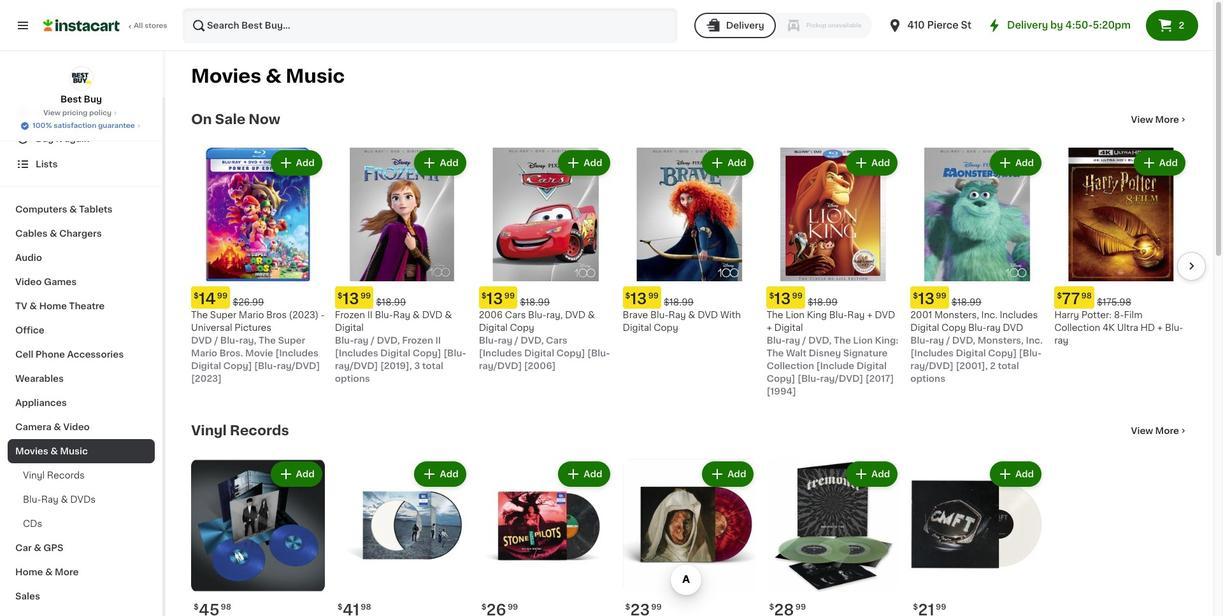 Task type: locate. For each thing, give the bounding box(es) containing it.
1 view more from the top
[[1131, 115, 1179, 124]]

[include
[[816, 362, 854, 371]]

13 inside $ 13 99 $18.99 brave blu-ray & dvd with digital copy
[[630, 292, 647, 306]]

vinyl up blu-ray & dvds
[[23, 471, 45, 480]]

view more for on sale now
[[1131, 115, 1179, 124]]

inc. down includes
[[1026, 336, 1043, 345]]

signature
[[843, 349, 888, 358]]

add
[[296, 159, 315, 168], [440, 159, 458, 168], [584, 159, 602, 168], [728, 159, 746, 168], [871, 159, 890, 168], [1015, 159, 1034, 168], [1159, 159, 1178, 168], [296, 470, 315, 479], [440, 470, 458, 479], [584, 470, 602, 479], [728, 470, 746, 479], [871, 470, 890, 479], [1015, 470, 1034, 479]]

lion left king
[[786, 311, 805, 320]]

0 horizontal spatial lion
[[786, 311, 805, 320]]

0 horizontal spatial $ 13 99
[[338, 292, 371, 306]]

$18.99 inside $ 13 99 $18.99 the lion king blu-ray + dvd + digital blu-ray / dvd, the lion king: the walt disney signature collection [include digital copy] [blu-ray/dvd] [2017] [1994]
[[808, 298, 838, 307]]

delivery inside button
[[726, 21, 764, 30]]

2 horizontal spatial +
[[1157, 324, 1163, 332]]

tv & home theatre
[[15, 302, 105, 311]]

1 vertical spatial home
[[15, 568, 43, 577]]

vinyl records link up dvds
[[8, 464, 155, 488]]

0 vertical spatial mario
[[239, 311, 264, 320]]

1 copy from the left
[[510, 324, 534, 332]]

movies & music up now
[[191, 67, 345, 85]]

4 dvd, from the left
[[952, 336, 975, 345]]

0 horizontal spatial ii
[[367, 311, 373, 320]]

0 horizontal spatial delivery
[[726, 21, 764, 30]]

0 vertical spatial more
[[1155, 115, 1179, 124]]

1 horizontal spatial vinyl records
[[191, 424, 289, 438]]

$13.99 original price: $18.99 element up king
[[767, 287, 900, 309]]

monsters, down includes
[[978, 336, 1024, 345]]

potter:
[[1081, 311, 1112, 320]]

frozen ii blu-ray & dvd & digital blu-ray / dvd, frozen ii [includes digital copy] [blu- ray/dvd] [2019], 3 total options
[[335, 311, 466, 383]]

0 horizontal spatial options
[[335, 374, 370, 383]]

delivery by 4:50-5:20pm link
[[987, 18, 1131, 33]]

frozen right - on the left bottom of page
[[335, 311, 365, 320]]

3 [includes from the left
[[479, 349, 522, 358]]

ray
[[393, 311, 410, 320], [669, 311, 686, 320], [847, 311, 865, 320], [41, 496, 59, 505]]

view more link for on sale now
[[1131, 113, 1188, 126]]

$ 77 98
[[1057, 292, 1092, 306]]

view
[[43, 110, 61, 117], [1131, 115, 1153, 124], [1131, 427, 1153, 436]]

movies inside the 'movies & music' link
[[15, 447, 48, 456]]

view pricing policy link
[[43, 108, 119, 118]]

product group
[[191, 148, 325, 385], [335, 148, 469, 385], [479, 148, 613, 373], [623, 148, 756, 334], [767, 148, 900, 398], [910, 148, 1044, 385], [1054, 148, 1188, 347], [191, 459, 325, 617], [335, 459, 469, 617], [479, 459, 613, 617], [623, 459, 756, 617], [767, 459, 900, 617], [910, 459, 1044, 617]]

0 vertical spatial vinyl
[[191, 424, 227, 438]]

dvd inside frozen ii blu-ray & dvd & digital blu-ray / dvd, frozen ii [includes digital copy] [blu- ray/dvd] [2019], 3 total options
[[422, 311, 443, 320]]

$ 13 99 for 2001
[[913, 292, 946, 306]]

1 $18.99 from the left
[[376, 298, 406, 307]]

1 horizontal spatial mario
[[239, 311, 264, 320]]

0 horizontal spatial movies
[[15, 447, 48, 456]]

buy up policy
[[84, 95, 102, 104]]

1 vertical spatial movies
[[15, 447, 48, 456]]

0 vertical spatial ii
[[367, 311, 373, 320]]

ultra
[[1117, 324, 1138, 332]]

2 $18.99 from the left
[[520, 298, 550, 307]]

99 inside $ 13 99 $18.99 the lion king blu-ray + dvd + digital blu-ray / dvd, the lion king: the walt disney signature collection [include digital copy] [blu-ray/dvd] [2017] [1994]
[[792, 292, 803, 300]]

2
[[1179, 21, 1184, 30], [990, 362, 996, 371]]

0 vertical spatial movies & music
[[191, 67, 345, 85]]

1 horizontal spatial video
[[63, 423, 90, 432]]

& left 'with'
[[688, 311, 695, 320]]

vinyl records link
[[191, 424, 289, 439], [8, 464, 155, 488]]

4 $18.99 from the left
[[808, 298, 838, 307]]

dvd inside "$ 13 99 $18.99 2006 cars blu-ray, dvd & digital copy blu-ray / dvd, cars [includes digital copy] [blu- ray/dvd] [2006]"
[[565, 311, 586, 320]]

dvd left brave
[[565, 311, 586, 320]]

dvd down universal
[[191, 336, 212, 345]]

view more link
[[1131, 113, 1188, 126], [1131, 425, 1188, 438]]

computers
[[15, 205, 67, 214]]

1 horizontal spatial collection
[[1054, 324, 1100, 332]]

$13.99 original price: $18.99 element up includes
[[910, 287, 1044, 309]]

item carousel region containing 14
[[173, 143, 1206, 403]]

mario up [2023]
[[191, 349, 217, 358]]

the up "movie"
[[259, 336, 276, 345]]

$ 13 99 $18.99 the lion king blu-ray + dvd + digital blu-ray / dvd, the lion king: the walt disney signature collection [include digital copy] [blu-ray/dvd] [2017] [1994]
[[767, 292, 899, 396]]

cars up [2006]
[[546, 336, 568, 345]]

ray inside $ 13 99 $18.99 brave blu-ray & dvd with digital copy
[[669, 311, 686, 320]]

ray right brave
[[669, 311, 686, 320]]

ray/dvd] down [include
[[820, 374, 863, 383]]

13 inside $ 13 99 $18.99 the lion king blu-ray + dvd + digital blu-ray / dvd, the lion king: the walt disney signature collection [include digital copy] [blu-ray/dvd] [2017] [1994]
[[774, 292, 791, 306]]

1 vertical spatial vinyl records
[[23, 471, 85, 480]]

dvd inside 2001 monsters, inc. includes digital copy blu-ray dvd blu-ray / dvd, monsters, inc. [includes digital copy] [blu- ray/dvd] [2001], 2 total options
[[1003, 324, 1023, 332]]

$ 13 99 for frozen
[[338, 292, 371, 306]]

1 / from the left
[[214, 336, 218, 345]]

100%
[[33, 122, 52, 129]]

on sale now link
[[191, 112, 280, 127]]

super down (2023)
[[278, 336, 305, 345]]

cables & chargers
[[15, 229, 102, 238]]

$26.99
[[233, 298, 264, 307]]

shop
[[36, 109, 60, 118]]

movies
[[191, 67, 261, 85], [15, 447, 48, 456]]

0 vertical spatial view more
[[1131, 115, 1179, 124]]

more
[[1155, 115, 1179, 124], [1155, 427, 1179, 436], [55, 568, 79, 577]]

the left king
[[767, 311, 783, 320]]

0 horizontal spatial collection
[[767, 362, 814, 371]]

vinyl records down [2023]
[[191, 424, 289, 438]]

2001 monsters, inc. includes digital copy blu-ray dvd blu-ray / dvd, monsters, inc. [includes digital copy] [blu- ray/dvd] [2001], 2 total options
[[910, 311, 1043, 383]]

3
[[414, 362, 420, 371]]

2 view more from the top
[[1131, 427, 1179, 436]]

car & gps
[[15, 544, 63, 553]]

5 $13.99 original price: $18.99 element from the left
[[910, 287, 1044, 309]]

copy] inside the super mario bros (2023) - universal pictures dvd / blu-ray, the super mario bros. movie [includes digital copy] [blu-ray/dvd] [2023]
[[223, 362, 252, 371]]

copy inside 2001 monsters, inc. includes digital copy blu-ray dvd blu-ray / dvd, monsters, inc. [includes digital copy] [blu- ray/dvd] [2001], 2 total options
[[941, 324, 966, 332]]

3 / from the left
[[515, 336, 518, 345]]

$18.99 inside "$ 13 99 $18.99 2006 cars blu-ray, dvd & digital copy blu-ray / dvd, cars [includes digital copy] [blu- ray/dvd] [2006]"
[[520, 298, 550, 307]]

1 vertical spatial monsters,
[[978, 336, 1024, 345]]

1 vertical spatial more
[[1155, 427, 1179, 436]]

video down appliances link
[[63, 423, 90, 432]]

stores
[[145, 22, 167, 29]]

wearables
[[15, 375, 64, 383]]

options inside frozen ii blu-ray & dvd & digital blu-ray / dvd, frozen ii [includes digital copy] [blu- ray/dvd] [2019], 3 total options
[[335, 374, 370, 383]]

1 vertical spatial 2
[[990, 362, 996, 371]]

tv & home theatre link
[[8, 294, 155, 319]]

0 vertical spatial cars
[[505, 311, 526, 320]]

copy] inside 2001 monsters, inc. includes digital copy blu-ray dvd blu-ray / dvd, monsters, inc. [includes digital copy] [blu- ray/dvd] [2001], 2 total options
[[988, 349, 1017, 358]]

cds link
[[8, 512, 155, 536]]

98
[[1081, 292, 1092, 300], [221, 604, 231, 611], [361, 604, 371, 611]]

ray, down the pictures
[[239, 336, 256, 345]]

4 $13.99 original price: $18.99 element from the left
[[767, 287, 900, 309]]

1 [includes from the left
[[275, 349, 319, 358]]

5 / from the left
[[946, 336, 950, 345]]

digital inside the super mario bros (2023) - universal pictures dvd / blu-ray, the super mario bros. movie [includes digital copy] [blu-ray/dvd] [2023]
[[191, 362, 221, 371]]

/ inside the super mario bros (2023) - universal pictures dvd / blu-ray, the super mario bros. movie [includes digital copy] [blu-ray/dvd] [2023]
[[214, 336, 218, 345]]

sales link
[[8, 585, 155, 609]]

4 / from the left
[[802, 336, 806, 345]]

/ inside 2001 monsters, inc. includes digital copy blu-ray dvd blu-ray / dvd, monsters, inc. [includes digital copy] [blu- ray/dvd] [2001], 2 total options
[[946, 336, 950, 345]]

dvd, inside frozen ii blu-ray & dvd & digital blu-ray / dvd, frozen ii [includes digital copy] [blu- ray/dvd] [2019], 3 total options
[[377, 336, 400, 345]]

0 vertical spatial view more link
[[1131, 113, 1188, 126]]

vinyl down [2023]
[[191, 424, 227, 438]]

1 vertical spatial ray,
[[239, 336, 256, 345]]

1 vertical spatial frozen
[[402, 336, 433, 345]]

1 vertical spatial cars
[[546, 336, 568, 345]]

[blu- inside $ 13 99 $18.99 the lion king blu-ray + dvd + digital blu-ray / dvd, the lion king: the walt disney signature collection [include digital copy] [blu-ray/dvd] [2017] [1994]
[[797, 374, 820, 383]]

harry potter: 8-film collection 4k ultra hd + blu- ray
[[1054, 311, 1183, 345]]

blu- inside the super mario bros (2023) - universal pictures dvd / blu-ray, the super mario bros. movie [includes digital copy] [blu-ray/dvd] [2023]
[[220, 336, 239, 345]]

$ 13 99
[[338, 292, 371, 306], [913, 292, 946, 306]]

3 copy from the left
[[941, 324, 966, 332]]

blu-
[[375, 311, 393, 320], [528, 311, 546, 320], [650, 311, 669, 320], [829, 311, 847, 320], [968, 324, 986, 332], [1165, 324, 1183, 332], [220, 336, 239, 345], [335, 336, 354, 345], [479, 336, 498, 345], [767, 336, 785, 345], [910, 336, 929, 345], [23, 496, 41, 505]]

$13.99 original price: $18.99 element
[[335, 287, 469, 309], [479, 287, 613, 309], [623, 287, 756, 309], [767, 287, 900, 309], [910, 287, 1044, 309]]

ray up the '[2019],'
[[393, 311, 410, 320]]

frozen up 3
[[402, 336, 433, 345]]

1 horizontal spatial ii
[[435, 336, 441, 345]]

0 vertical spatial collection
[[1054, 324, 1100, 332]]

buy
[[84, 95, 102, 104], [36, 134, 54, 143]]

0 horizontal spatial buy
[[36, 134, 54, 143]]

1 horizontal spatial ray,
[[546, 311, 563, 320]]

cars right 2006
[[505, 311, 526, 320]]

1 horizontal spatial inc.
[[1026, 336, 1043, 345]]

ray right king
[[847, 311, 865, 320]]

view for on sale now
[[1131, 115, 1153, 124]]

[blu- inside "$ 13 99 $18.99 2006 cars blu-ray, dvd & digital copy blu-ray / dvd, cars [includes digital copy] [blu- ray/dvd] [2006]"
[[587, 349, 610, 358]]

ray, inside the super mario bros (2023) - universal pictures dvd / blu-ray, the super mario bros. movie [includes digital copy] [blu-ray/dvd] [2023]
[[239, 336, 256, 345]]

& up now
[[266, 67, 281, 85]]

2 item carousel region from the top
[[173, 454, 1188, 617]]

0 vertical spatial music
[[286, 67, 345, 85]]

[includes inside frozen ii blu-ray & dvd & digital blu-ray / dvd, frozen ii [includes digital copy] [blu- ray/dvd] [2019], 3 total options
[[335, 349, 378, 358]]

Search field
[[183, 9, 676, 42]]

0 horizontal spatial vinyl
[[23, 471, 45, 480]]

[blu-
[[443, 349, 466, 358], [587, 349, 610, 358], [1019, 349, 1042, 358], [254, 362, 277, 371], [797, 374, 820, 383]]

total right 3
[[422, 362, 443, 371]]

camera & video
[[15, 423, 90, 432]]

options
[[335, 374, 370, 383], [910, 374, 945, 383]]

universal
[[191, 324, 232, 332]]

dvd, up disney
[[808, 336, 832, 345]]

dvd left 'with'
[[698, 311, 718, 320]]

dvd down includes
[[1003, 324, 1023, 332]]

0 vertical spatial frozen
[[335, 311, 365, 320]]

theatre
[[69, 302, 105, 311]]

3 dvd, from the left
[[808, 336, 832, 345]]

mario up the pictures
[[239, 311, 264, 320]]

dvd,
[[377, 336, 400, 345], [521, 336, 544, 345], [808, 336, 832, 345], [952, 336, 975, 345]]

video down audio
[[15, 278, 42, 287]]

ray
[[986, 324, 1001, 332], [354, 336, 369, 345], [498, 336, 512, 345], [785, 336, 800, 345], [929, 336, 944, 345], [1054, 336, 1068, 345]]

collection down the harry
[[1054, 324, 1100, 332]]

total right [2001],
[[998, 362, 1019, 371]]

$ inside the $ 77 98
[[1057, 292, 1062, 300]]

1 vertical spatial records
[[47, 471, 85, 480]]

None search field
[[182, 8, 678, 43]]

& inside $ 13 99 $18.99 brave blu-ray & dvd with digital copy
[[688, 311, 695, 320]]

4 13 from the left
[[774, 292, 791, 306]]

1 vertical spatial view more
[[1131, 427, 1179, 436]]

0 horizontal spatial copy
[[510, 324, 534, 332]]

2 options from the left
[[910, 374, 945, 383]]

$18.99
[[376, 298, 406, 307], [520, 298, 550, 307], [664, 298, 694, 307], [808, 298, 838, 307], [952, 298, 981, 307]]

$13.99 original price: $18.99 element for $ 13 99 $18.99 the lion king blu-ray + dvd + digital blu-ray / dvd, the lion king: the walt disney signature collection [include digital copy] [blu-ray/dvd] [2017] [1994]
[[767, 287, 900, 309]]

2 copy from the left
[[654, 324, 678, 332]]

dvd, up [2001],
[[952, 336, 975, 345]]

$14.99 original price: $26.99 element
[[191, 287, 325, 309]]

dvd up king:
[[875, 311, 895, 320]]

collection
[[1054, 324, 1100, 332], [767, 362, 814, 371]]

0 horizontal spatial vinyl records
[[23, 471, 85, 480]]

& right camera
[[54, 423, 61, 432]]

1 options from the left
[[335, 374, 370, 383]]

& right 'cables'
[[50, 229, 57, 238]]

copy for $ 13 99 $18.99 brave blu-ray & dvd with digital copy
[[654, 324, 678, 332]]

dvd inside the super mario bros (2023) - universal pictures dvd / blu-ray, the super mario bros. movie [includes digital copy] [blu-ray/dvd] [2023]
[[191, 336, 212, 345]]

cell phone accessories
[[15, 350, 124, 359]]

0 horizontal spatial ray,
[[239, 336, 256, 345]]

1 vertical spatial lion
[[853, 336, 873, 345]]

0 vertical spatial home
[[39, 302, 67, 311]]

records
[[230, 424, 289, 438], [47, 471, 85, 480]]

1 horizontal spatial options
[[910, 374, 945, 383]]

chargers
[[59, 229, 102, 238]]

0 vertical spatial item carousel region
[[173, 143, 1206, 403]]

0 vertical spatial lion
[[786, 311, 805, 320]]

car
[[15, 544, 32, 553]]

1 $ 13 99 from the left
[[338, 292, 371, 306]]

& left brave
[[588, 311, 595, 320]]

1 total from the left
[[422, 362, 443, 371]]

copy inside "$ 13 99 $18.99 2006 cars blu-ray, dvd & digital copy blu-ray / dvd, cars [includes digital copy] [blu- ray/dvd] [2006]"
[[510, 324, 534, 332]]

0 vertical spatial vinyl records link
[[191, 424, 289, 439]]

2 button
[[1146, 10, 1198, 41]]

0 vertical spatial inc.
[[981, 311, 998, 320]]

mario
[[239, 311, 264, 320], [191, 349, 217, 358]]

1 vertical spatial movies & music
[[15, 447, 88, 456]]

0 vertical spatial 2
[[1179, 21, 1184, 30]]

shop link
[[8, 101, 155, 126]]

3 13 from the left
[[630, 292, 647, 306]]

ray inside frozen ii blu-ray & dvd & digital blu-ray / dvd, frozen ii [includes digital copy] [blu- ray/dvd] [2019], 3 total options
[[354, 336, 369, 345]]

1 vertical spatial view more link
[[1131, 425, 1188, 438]]

ray inside $ 13 99 $18.99 the lion king blu-ray + dvd + digital blu-ray / dvd, the lion king: the walt disney signature collection [include digital copy] [blu-ray/dvd] [2017] [1994]
[[785, 336, 800, 345]]

movies up sale
[[191, 67, 261, 85]]

[blu- inside frozen ii blu-ray & dvd & digital blu-ray / dvd, frozen ii [includes digital copy] [blu- ray/dvd] [2019], 3 total options
[[443, 349, 466, 358]]

delivery for delivery
[[726, 21, 764, 30]]

ray up cds
[[41, 496, 59, 505]]

1 horizontal spatial records
[[230, 424, 289, 438]]

410 pierce st
[[907, 20, 971, 30]]

blu-ray & dvds link
[[8, 488, 155, 512]]

blu- inside harry potter: 8-film collection 4k ultra hd + blu- ray
[[1165, 324, 1183, 332]]

13 for 2006
[[486, 292, 503, 306]]

4:50-
[[1065, 20, 1093, 30]]

4 [includes from the left
[[910, 349, 954, 358]]

home down video games
[[39, 302, 67, 311]]

2 total from the left
[[998, 362, 1019, 371]]

dvd, up [2006]
[[521, 336, 544, 345]]

[blu- inside 2001 monsters, inc. includes digital copy blu-ray dvd blu-ray / dvd, monsters, inc. [includes digital copy] [blu- ray/dvd] [2001], 2 total options
[[1019, 349, 1042, 358]]

0 horizontal spatial video
[[15, 278, 42, 287]]

st
[[961, 20, 971, 30]]

& right car in the bottom left of the page
[[34, 544, 41, 553]]

0 vertical spatial video
[[15, 278, 42, 287]]

includes
[[1000, 311, 1038, 320]]

& left 2006
[[445, 311, 452, 320]]

copy inside $ 13 99 $18.99 brave blu-ray & dvd with digital copy
[[654, 324, 678, 332]]

again
[[64, 134, 90, 143]]

video inside camera & video link
[[63, 423, 90, 432]]

1 dvd, from the left
[[377, 336, 400, 345]]

[includes inside 2001 monsters, inc. includes digital copy blu-ray dvd blu-ray / dvd, monsters, inc. [includes digital copy] [blu- ray/dvd] [2001], 2 total options
[[910, 349, 954, 358]]

1 13 from the left
[[343, 292, 359, 306]]

accessories
[[67, 350, 124, 359]]

product group containing 14
[[191, 148, 325, 385]]

0 horizontal spatial music
[[60, 447, 88, 456]]

0 vertical spatial ray,
[[546, 311, 563, 320]]

/ inside frozen ii blu-ray & dvd & digital blu-ray / dvd, frozen ii [includes digital copy] [blu- ray/dvd] [2019], 3 total options
[[371, 336, 375, 345]]

2 dvd, from the left
[[521, 336, 544, 345]]

1 vertical spatial collection
[[767, 362, 814, 371]]

the left walt
[[767, 349, 784, 358]]

2 horizontal spatial copy
[[941, 324, 966, 332]]

vinyl records up blu-ray & dvds
[[23, 471, 85, 480]]

ray/dvd] left the '[2019],'
[[335, 362, 378, 371]]

100% satisfaction guarantee button
[[20, 118, 143, 131]]

$ inside "$ 13 99 $18.99 2006 cars blu-ray, dvd & digital copy blu-ray / dvd, cars [includes digital copy] [blu- ray/dvd] [2006]"
[[481, 292, 486, 300]]

total inside 2001 monsters, inc. includes digital copy blu-ray dvd blu-ray / dvd, monsters, inc. [includes digital copy] [blu- ray/dvd] [2001], 2 total options
[[998, 362, 1019, 371]]

ray/dvd] down (2023)
[[277, 362, 320, 371]]

$ 14 99
[[194, 292, 228, 306]]

best buy
[[61, 95, 102, 104]]

item carousel region for on sale now
[[173, 143, 1206, 403]]

$13.99 original price: $18.99 element up 2006
[[479, 287, 613, 309]]

dvd inside $ 13 99 $18.99 brave blu-ray & dvd with digital copy
[[698, 311, 718, 320]]

item carousel region containing add
[[173, 454, 1188, 617]]

view for vinyl records
[[1131, 427, 1153, 436]]

2 [includes from the left
[[335, 349, 378, 358]]

1 vertical spatial item carousel region
[[173, 454, 1188, 617]]

0 horizontal spatial 2
[[990, 362, 996, 371]]

1 view more link from the top
[[1131, 113, 1188, 126]]

1 horizontal spatial music
[[286, 67, 345, 85]]

frozen
[[335, 311, 365, 320], [402, 336, 433, 345]]

total inside frozen ii blu-ray & dvd & digital blu-ray / dvd, frozen ii [includes digital copy] [blu- ray/dvd] [2019], 3 total options
[[422, 362, 443, 371]]

dvd, up the '[2019],'
[[377, 336, 400, 345]]

lion up signature
[[853, 336, 873, 345]]

inc. left includes
[[981, 311, 998, 320]]

3 $18.99 from the left
[[664, 298, 694, 307]]

movies & music down camera & video
[[15, 447, 88, 456]]

1 horizontal spatial buy
[[84, 95, 102, 104]]

2 / from the left
[[371, 336, 375, 345]]

1 $13.99 original price: $18.99 element from the left
[[335, 287, 469, 309]]

1 vertical spatial video
[[63, 423, 90, 432]]

$18.99 inside $ 13 99 $18.99 brave blu-ray & dvd with digital copy
[[664, 298, 694, 307]]

ray/dvd] left [2001],
[[910, 362, 954, 371]]

0 horizontal spatial super
[[210, 311, 236, 320]]

13 inside "$ 13 99 $18.99 2006 cars blu-ray, dvd & digital copy blu-ray / dvd, cars [includes digital copy] [blu- ray/dvd] [2006]"
[[486, 292, 503, 306]]

1 horizontal spatial lion
[[853, 336, 873, 345]]

[blu- inside the super mario bros (2023) - universal pictures dvd / blu-ray, the super mario bros. movie [includes digital copy] [blu-ray/dvd] [2023]
[[254, 362, 277, 371]]

0 horizontal spatial cars
[[505, 311, 526, 320]]

home up sales
[[15, 568, 43, 577]]

ray inside "$ 13 99 $18.99 2006 cars blu-ray, dvd & digital copy blu-ray / dvd, cars [includes digital copy] [blu- ray/dvd] [2006]"
[[498, 336, 512, 345]]

2 view more link from the top
[[1131, 425, 1188, 438]]

1 horizontal spatial super
[[278, 336, 305, 345]]

product group containing 77
[[1054, 148, 1188, 347]]

the
[[191, 311, 208, 320], [767, 311, 783, 320], [259, 336, 276, 345], [834, 336, 851, 345], [767, 349, 784, 358]]

& left tablets
[[69, 205, 77, 214]]

1 horizontal spatial total
[[998, 362, 1019, 371]]

2 $ 13 99 from the left
[[913, 292, 946, 306]]

1 horizontal spatial vinyl records link
[[191, 424, 289, 439]]

0 vertical spatial movies
[[191, 67, 261, 85]]

dvd left 2006
[[422, 311, 443, 320]]

buy down 100%
[[36, 134, 54, 143]]

collection down walt
[[767, 362, 814, 371]]

1 horizontal spatial $ 13 99
[[913, 292, 946, 306]]

view more link for vinyl records
[[1131, 425, 1188, 438]]

digital
[[335, 324, 364, 332], [479, 324, 508, 332], [623, 324, 651, 332], [774, 324, 803, 332], [910, 324, 939, 332], [380, 349, 410, 358], [524, 349, 554, 358], [956, 349, 986, 358], [191, 362, 221, 371], [857, 362, 887, 371]]

2 inside button
[[1179, 21, 1184, 30]]

1 horizontal spatial 2
[[1179, 21, 1184, 30]]

1 horizontal spatial movies
[[191, 67, 261, 85]]

1 item carousel region from the top
[[173, 143, 1206, 403]]

0 horizontal spatial +
[[767, 324, 772, 332]]

dvd for $ 13 99 $18.99 brave blu-ray & dvd with digital copy
[[698, 311, 718, 320]]

0 vertical spatial vinyl records
[[191, 424, 289, 438]]

1 horizontal spatial delivery
[[1007, 20, 1048, 30]]

collection inside $ 13 99 $18.99 the lion king blu-ray + dvd + digital blu-ray / dvd, the lion king: the walt disney signature collection [include digital copy] [blu-ray/dvd] [2017] [1994]
[[767, 362, 814, 371]]

monsters, right '2001'
[[934, 311, 979, 320]]

ray, up [2006]
[[546, 311, 563, 320]]

& inside "$ 13 99 $18.99 2006 cars blu-ray, dvd & digital copy blu-ray / dvd, cars [includes digital copy] [blu- ray/dvd] [2006]"
[[588, 311, 595, 320]]

2 $13.99 original price: $18.99 element from the left
[[479, 287, 613, 309]]

2 horizontal spatial 98
[[1081, 292, 1092, 300]]

$13.99 original price: $18.99 element up frozen ii blu-ray & dvd & digital blu-ray / dvd, frozen ii [includes digital copy] [blu- ray/dvd] [2019], 3 total options
[[335, 287, 469, 309]]

blu- inside $ 13 99 $18.99 brave blu-ray & dvd with digital copy
[[650, 311, 669, 320]]

super up universal
[[210, 311, 236, 320]]

ray/dvd] left [2006]
[[479, 362, 522, 371]]

cell phone accessories link
[[8, 343, 155, 367]]

vinyl records link down [2023]
[[191, 424, 289, 439]]

copy] inside "$ 13 99 $18.99 2006 cars blu-ray, dvd & digital copy blu-ray / dvd, cars [includes digital copy] [blu- ray/dvd] [2006]"
[[556, 349, 585, 358]]

dvd, inside 2001 monsters, inc. includes digital copy blu-ray dvd blu-ray / dvd, monsters, inc. [includes digital copy] [blu- ray/dvd] [2001], 2 total options
[[952, 336, 975, 345]]

ray/dvd] inside $ 13 99 $18.99 the lion king blu-ray + dvd + digital blu-ray / dvd, the lion king: the walt disney signature collection [include digital copy] [blu-ray/dvd] [2017] [1994]
[[820, 374, 863, 383]]

movies down camera
[[15, 447, 48, 456]]

1 vertical spatial vinyl records link
[[8, 464, 155, 488]]

$13.99 original price: $18.99 element up 'with'
[[623, 287, 756, 309]]

13 for brave
[[630, 292, 647, 306]]

+
[[867, 311, 872, 320], [767, 324, 772, 332], [1157, 324, 1163, 332]]

1 horizontal spatial vinyl
[[191, 424, 227, 438]]

1 horizontal spatial copy
[[654, 324, 678, 332]]

lion
[[786, 311, 805, 320], [853, 336, 873, 345]]

music
[[286, 67, 345, 85], [60, 447, 88, 456]]

2 13 from the left
[[486, 292, 503, 306]]

delivery button
[[694, 13, 776, 38]]

13
[[343, 292, 359, 306], [486, 292, 503, 306], [630, 292, 647, 306], [774, 292, 791, 306], [918, 292, 935, 306]]

$
[[194, 292, 199, 300], [338, 292, 343, 300], [481, 292, 486, 300], [625, 292, 630, 300], [769, 292, 774, 300], [913, 292, 918, 300], [1057, 292, 1062, 300], [194, 604, 199, 611], [338, 604, 343, 611], [481, 604, 486, 611], [625, 604, 630, 611], [769, 604, 774, 611], [913, 604, 918, 611]]

item carousel region
[[173, 143, 1206, 403], [173, 454, 1188, 617]]



Task type: vqa. For each thing, say whether or not it's contained in the screenshot.
The Super Mario Bros (2023) - Universal Pictures DVD / Blu-ray, The Super Mario Bros. Movie [Includes Digital Copy] [Blu-ray/DVD] [2023]
yes



Task type: describe. For each thing, give the bounding box(es) containing it.
0 horizontal spatial frozen
[[335, 311, 365, 320]]

& left dvds
[[61, 496, 68, 505]]

cables & chargers link
[[8, 222, 155, 246]]

it
[[56, 134, 62, 143]]

policy
[[89, 110, 112, 117]]

movie
[[245, 349, 273, 358]]

1 vertical spatial inc.
[[1026, 336, 1043, 345]]

vinyl records link for blu-ray & dvds link
[[8, 464, 155, 488]]

$18.99 for $ 13 99 $18.99 2006 cars blu-ray, dvd & digital copy blu-ray / dvd, cars [includes digital copy] [blu- ray/dvd] [2006]
[[520, 298, 550, 307]]

& up 3
[[413, 311, 420, 320]]

vinyl records link for view more link associated with vinyl records
[[191, 424, 289, 439]]

camera & video link
[[8, 415, 155, 440]]

0 vertical spatial buy
[[84, 95, 102, 104]]

more for on sale now
[[1155, 115, 1179, 124]]

now
[[249, 113, 280, 126]]

5 $18.99 from the left
[[952, 298, 981, 307]]

instacart logo image
[[43, 18, 120, 33]]

98 inside the $ 77 98
[[1081, 292, 1092, 300]]

ray inside frozen ii blu-ray & dvd & digital blu-ray / dvd, frozen ii [includes digital copy] [blu- ray/dvd] [2019], 3 total options
[[393, 311, 410, 320]]

dvd for the super mario bros (2023) - universal pictures dvd / blu-ray, the super mario bros. movie [includes digital copy] [blu-ray/dvd] [2023]
[[191, 336, 212, 345]]

$ 13 99 $18.99 brave blu-ray & dvd with digital copy
[[623, 292, 741, 332]]

2001
[[910, 311, 932, 320]]

movies & music link
[[8, 440, 155, 464]]

more for vinyl records
[[1155, 427, 1179, 436]]

audio link
[[8, 246, 155, 270]]

the up disney
[[834, 336, 851, 345]]

delivery by 4:50-5:20pm
[[1007, 20, 1131, 30]]

1 horizontal spatial cars
[[546, 336, 568, 345]]

brave
[[623, 311, 648, 320]]

& right tv
[[30, 302, 37, 311]]

best buy logo image
[[69, 66, 93, 90]]

$ inside "$ 14 99"
[[194, 292, 199, 300]]

$175.98
[[1097, 298, 1131, 307]]

ray inside harry potter: 8-film collection 4k ultra hd + blu- ray
[[1054, 336, 1068, 345]]

options inside 2001 monsters, inc. includes digital copy blu-ray dvd blu-ray / dvd, monsters, inc. [includes digital copy] [blu- ray/dvd] [2001], 2 total options
[[910, 374, 945, 383]]

$77.98 original price: $175.98 element
[[1054, 287, 1188, 309]]

the up universal
[[191, 311, 208, 320]]

all stores link
[[43, 8, 168, 43]]

computers & tablets link
[[8, 197, 155, 222]]

$13.99 original price: $18.99 element for 2001 monsters, inc. includes digital copy blu-ray dvd blu-ray / dvd, monsters, inc. [includes digital copy] [blu- ray/dvd] [2001], 2 total options
[[910, 287, 1044, 309]]

king:
[[875, 336, 899, 345]]

pictures
[[235, 324, 272, 332]]

pricing
[[62, 110, 88, 117]]

2006
[[479, 311, 503, 320]]

0 horizontal spatial mario
[[191, 349, 217, 358]]

with
[[720, 311, 741, 320]]

camera
[[15, 423, 51, 432]]

view more for vinyl records
[[1131, 427, 1179, 436]]

dvd inside $ 13 99 $18.99 the lion king blu-ray + dvd + digital blu-ray / dvd, the lion king: the walt disney signature collection [include digital copy] [blu-ray/dvd] [2017] [1994]
[[875, 311, 895, 320]]

[includes inside "$ 13 99 $18.99 2006 cars blu-ray, dvd & digital copy blu-ray / dvd, cars [includes digital copy] [blu- ray/dvd] [2006]"
[[479, 349, 522, 358]]

ray/dvd] inside frozen ii blu-ray & dvd & digital blu-ray / dvd, frozen ii [includes digital copy] [blu- ray/dvd] [2019], 3 total options
[[335, 362, 378, 371]]

tablets
[[79, 205, 113, 214]]

[includes inside the super mario bros (2023) - universal pictures dvd / blu-ray, the super mario bros. movie [includes digital copy] [blu-ray/dvd] [2023]
[[275, 349, 319, 358]]

bros
[[266, 311, 287, 320]]

home & more
[[15, 568, 79, 577]]

0 vertical spatial monsters,
[[934, 311, 979, 320]]

$18.99 for $ 13 99 $18.99 the lion king blu-ray + dvd + digital blu-ray / dvd, the lion king: the walt disney signature collection [include digital copy] [blu-ray/dvd] [2017] [1994]
[[808, 298, 838, 307]]

lists
[[36, 160, 58, 169]]

99 inside "$ 13 99 $18.99 2006 cars blu-ray, dvd & digital copy blu-ray / dvd, cars [includes digital copy] [blu- ray/dvd] [2006]"
[[504, 292, 515, 300]]

1 horizontal spatial movies & music
[[191, 67, 345, 85]]

gps
[[43, 544, 63, 553]]

phone
[[36, 350, 65, 359]]

guarantee
[[98, 122, 135, 129]]

dvd, inside "$ 13 99 $18.99 2006 cars blu-ray, dvd & digital copy blu-ray / dvd, cars [includes digital copy] [blu- ray/dvd] [2006]"
[[521, 336, 544, 345]]

walt
[[786, 349, 807, 358]]

dvd for $ 13 99 $18.99 2006 cars blu-ray, dvd & digital copy blu-ray / dvd, cars [includes digital copy] [blu- ray/dvd] [2006]
[[565, 311, 586, 320]]

collection inside harry potter: 8-film collection 4k ultra hd + blu- ray
[[1054, 324, 1100, 332]]

$ inside $ 13 99 $18.99 brave blu-ray & dvd with digital copy
[[625, 292, 630, 300]]

the super mario bros (2023) - universal pictures dvd / blu-ray, the super mario bros. movie [includes digital copy] [blu-ray/dvd] [2023]
[[191, 311, 325, 383]]

bros.
[[219, 349, 243, 358]]

[2023]
[[191, 374, 222, 383]]

item carousel region for vinyl records
[[173, 454, 1188, 617]]

0 horizontal spatial inc.
[[981, 311, 998, 320]]

[2006]
[[524, 362, 556, 371]]

$18.99 for $ 13 99 $18.99 brave blu-ray & dvd with digital copy
[[664, 298, 694, 307]]

sales
[[15, 592, 40, 601]]

(2023)
[[289, 311, 319, 320]]

buy it again link
[[8, 126, 155, 152]]

3 $13.99 original price: $18.99 element from the left
[[623, 287, 756, 309]]

4k
[[1103, 324, 1115, 332]]

+ inside harry potter: 8-film collection 4k ultra hd + blu- ray
[[1157, 324, 1163, 332]]

ray inside $ 13 99 $18.99 the lion king blu-ray + dvd + digital blu-ray / dvd, the lion king: the walt disney signature collection [include digital copy] [blu-ray/dvd] [2017] [1994]
[[847, 311, 865, 320]]

delivery for delivery by 4:50-5:20pm
[[1007, 20, 1048, 30]]

1 horizontal spatial frozen
[[402, 336, 433, 345]]

by
[[1050, 20, 1063, 30]]

computers & tablets
[[15, 205, 113, 214]]

14
[[199, 292, 216, 306]]

on
[[191, 113, 212, 126]]

copy] inside $ 13 99 $18.99 the lion king blu-ray + dvd + digital blu-ray / dvd, the lion king: the walt disney signature collection [include digital copy] [blu-ray/dvd] [2017] [1994]
[[767, 374, 795, 383]]

0 horizontal spatial 98
[[221, 604, 231, 611]]

/ inside $ 13 99 $18.99 the lion king blu-ray + dvd + digital blu-ray / dvd, the lion king: the walt disney signature collection [include digital copy] [blu-ray/dvd] [2017] [1994]
[[802, 336, 806, 345]]

99 inside "$ 14 99"
[[217, 292, 228, 300]]

5:20pm
[[1093, 20, 1131, 30]]

5 13 from the left
[[918, 292, 935, 306]]

best buy link
[[61, 66, 102, 106]]

tv
[[15, 302, 27, 311]]

on sale now
[[191, 113, 280, 126]]

dvd for 2001 monsters, inc. includes digital copy blu-ray dvd blu-ray / dvd, monsters, inc. [includes digital copy] [blu- ray/dvd] [2001], 2 total options
[[1003, 324, 1023, 332]]

ray/dvd] inside 2001 monsters, inc. includes digital copy blu-ray dvd blu-ray / dvd, monsters, inc. [includes digital copy] [blu- ray/dvd] [2001], 2 total options
[[910, 362, 954, 371]]

0 vertical spatial records
[[230, 424, 289, 438]]

blu-ray & dvds
[[23, 496, 96, 505]]

[1994]
[[767, 387, 796, 396]]

dvd, inside $ 13 99 $18.99 the lion king blu-ray + dvd + digital blu-ray / dvd, the lion king: the walt disney signature collection [include digital copy] [blu-ray/dvd] [2017] [1994]
[[808, 336, 832, 345]]

99 inside $ 13 99 $18.99 brave blu-ray & dvd with digital copy
[[648, 292, 659, 300]]

$ 13 99 $18.99 2006 cars blu-ray, dvd & digital copy blu-ray / dvd, cars [includes digital copy] [blu- ray/dvd] [2006]
[[479, 292, 610, 371]]

dvds
[[70, 496, 96, 505]]

1 vertical spatial music
[[60, 447, 88, 456]]

410 pierce st button
[[887, 8, 971, 43]]

1 vertical spatial vinyl
[[23, 471, 45, 480]]

/ inside "$ 13 99 $18.99 2006 cars blu-ray, dvd & digital copy blu-ray / dvd, cars [includes digital copy] [blu- ray/dvd] [2006]"
[[515, 336, 518, 345]]

copy] inside frozen ii blu-ray & dvd & digital blu-ray / dvd, frozen ii [includes digital copy] [blu- ray/dvd] [2019], 3 total options
[[413, 349, 441, 358]]

13 for the
[[774, 292, 791, 306]]

audio
[[15, 254, 42, 262]]

& down gps at the left
[[45, 568, 53, 577]]

pierce
[[927, 20, 959, 30]]

$ inside $ 13 99 $18.99 the lion king blu-ray + dvd + digital blu-ray / dvd, the lion king: the walt disney signature collection [include digital copy] [blu-ray/dvd] [2017] [1994]
[[769, 292, 774, 300]]

1 vertical spatial buy
[[36, 134, 54, 143]]

video inside video games link
[[15, 278, 42, 287]]

2 inside 2001 monsters, inc. includes digital copy blu-ray dvd blu-ray / dvd, monsters, inc. [includes digital copy] [blu- ray/dvd] [2001], 2 total options
[[990, 362, 996, 371]]

cds
[[23, 520, 42, 529]]

1 horizontal spatial +
[[867, 311, 872, 320]]

cell
[[15, 350, 33, 359]]

100% satisfaction guarantee
[[33, 122, 135, 129]]

2 vertical spatial more
[[55, 568, 79, 577]]

cables
[[15, 229, 47, 238]]

77
[[1062, 292, 1080, 306]]

film
[[1124, 311, 1143, 320]]

0 vertical spatial super
[[210, 311, 236, 320]]

office link
[[8, 319, 155, 343]]

ray/dvd] inside "$ 13 99 $18.99 2006 cars blu-ray, dvd & digital copy blu-ray / dvd, cars [includes digital copy] [blu- ray/dvd] [2006]"
[[479, 362, 522, 371]]

-
[[321, 311, 325, 320]]

office
[[15, 326, 44, 335]]

digital inside $ 13 99 $18.99 brave blu-ray & dvd with digital copy
[[623, 324, 651, 332]]

all stores
[[134, 22, 167, 29]]

satisfaction
[[54, 122, 96, 129]]

lists link
[[8, 152, 155, 177]]

8-
[[1114, 311, 1124, 320]]

ray/dvd] inside the super mario bros (2023) - universal pictures dvd / blu-ray, the super mario bros. movie [includes digital copy] [blu-ray/dvd] [2023]
[[277, 362, 320, 371]]

car & gps link
[[8, 536, 155, 561]]

appliances
[[15, 399, 67, 408]]

hd
[[1141, 324, 1155, 332]]

home & more link
[[8, 561, 155, 585]]

service type group
[[694, 13, 872, 38]]

$13.99 original price: $18.99 element for frozen ii blu-ray & dvd & digital blu-ray / dvd, frozen ii [includes digital copy] [blu- ray/dvd] [2019], 3 total options
[[335, 287, 469, 309]]

view inside view pricing policy "link"
[[43, 110, 61, 117]]

1 horizontal spatial 98
[[361, 604, 371, 611]]

video games link
[[8, 270, 155, 294]]

[2017]
[[865, 374, 894, 383]]

ray, inside "$ 13 99 $18.99 2006 cars blu-ray, dvd & digital copy blu-ray / dvd, cars [includes digital copy] [blu- ray/dvd] [2006]"
[[546, 311, 563, 320]]

copy for $ 13 99 $18.99 2006 cars blu-ray, dvd & digital copy blu-ray / dvd, cars [includes digital copy] [blu- ray/dvd] [2006]
[[510, 324, 534, 332]]

harry
[[1054, 311, 1079, 320]]

1 vertical spatial super
[[278, 336, 305, 345]]

games
[[44, 278, 77, 287]]

410
[[907, 20, 925, 30]]

1 vertical spatial ii
[[435, 336, 441, 345]]

0 horizontal spatial records
[[47, 471, 85, 480]]

& down camera & video
[[50, 447, 58, 456]]

$13.99 original price: $18.99 element for $ 13 99 $18.99 2006 cars blu-ray, dvd & digital copy blu-ray / dvd, cars [includes digital copy] [blu- ray/dvd] [2006]
[[479, 287, 613, 309]]

view pricing policy
[[43, 110, 112, 117]]

0 horizontal spatial movies & music
[[15, 447, 88, 456]]



